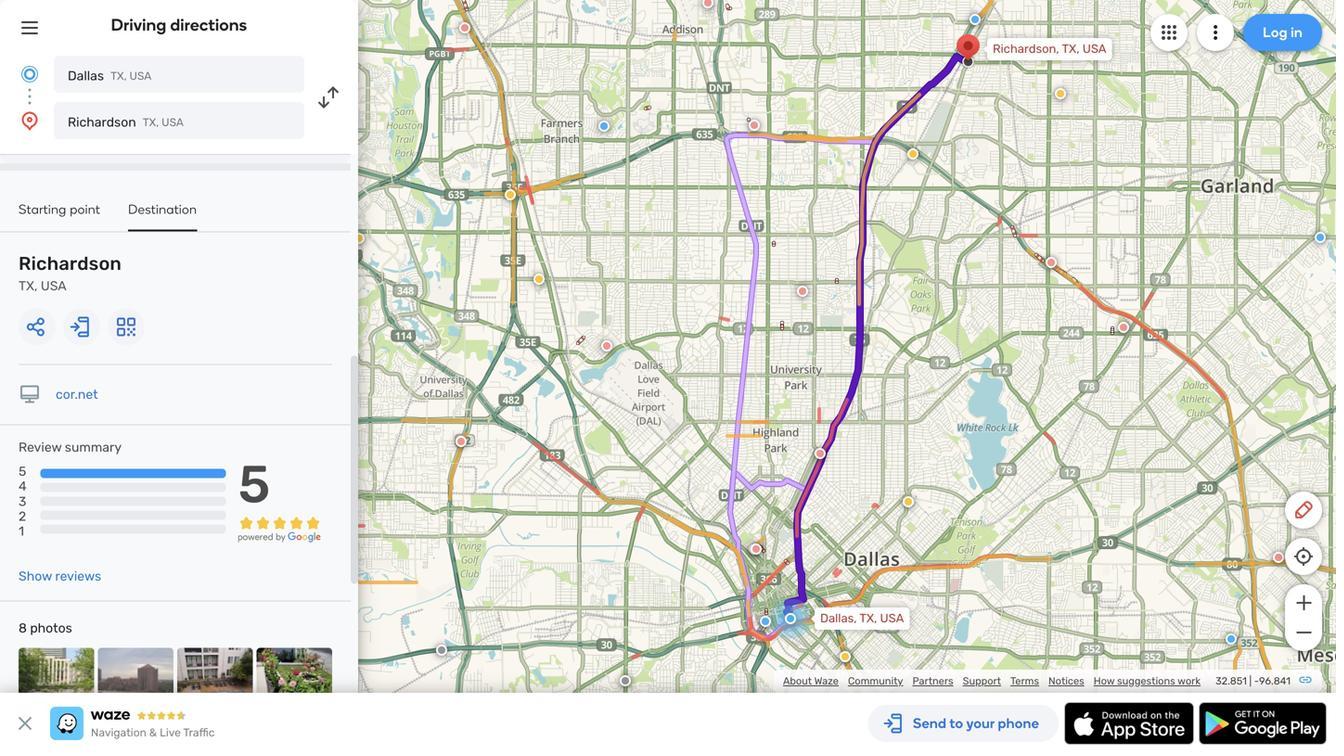 Task type: vqa. For each thing, say whether or not it's contained in the screenshot.
About Waze Community Partners Support Terms Notices How suggestions work
yes



Task type: locate. For each thing, give the bounding box(es) containing it.
image 2 of richardson, richardson image
[[98, 648, 174, 724]]

tx, inside dallas tx, usa
[[110, 70, 127, 83]]

about waze link
[[783, 675, 839, 688]]

terms link
[[1010, 675, 1039, 688]]

police image
[[970, 14, 981, 25], [599, 121, 610, 132], [1315, 232, 1326, 243], [1226, 634, 1237, 645]]

1 horizontal spatial 5
[[238, 454, 270, 516]]

2 horizontal spatial hazard image
[[908, 148, 919, 160]]

tx, right dallas,
[[860, 611, 877, 626]]

2
[[19, 509, 26, 524]]

how suggestions work link
[[1094, 675, 1201, 688]]

summary
[[65, 440, 122, 455]]

tx,
[[1062, 42, 1080, 56], [110, 70, 127, 83], [143, 116, 159, 129], [19, 278, 38, 294], [860, 611, 877, 626]]

usa down driving
[[129, 70, 152, 83]]

5
[[238, 454, 270, 516], [19, 464, 26, 479]]

point
[[70, 201, 100, 217]]

richardson tx, usa
[[68, 115, 184, 130], [19, 253, 122, 294]]

usa down starting point button
[[41, 278, 66, 294]]

directions
[[170, 15, 247, 35]]

review
[[19, 440, 62, 455]]

dallas,
[[820, 611, 857, 626]]

traffic
[[183, 727, 215, 740]]

usa
[[1083, 42, 1107, 56], [129, 70, 152, 83], [162, 116, 184, 129], [41, 278, 66, 294], [880, 611, 904, 626]]

terms
[[1010, 675, 1039, 688]]

community link
[[848, 675, 903, 688]]

1 vertical spatial hazard image
[[505, 189, 516, 200]]

about waze community partners support terms notices how suggestions work
[[783, 675, 1201, 688]]

tx, right dallas
[[110, 70, 127, 83]]

waze
[[814, 675, 839, 688]]

richardson tx, usa down starting point button
[[19, 253, 122, 294]]

road closed image
[[459, 22, 470, 33], [749, 120, 760, 131], [797, 286, 808, 297], [601, 341, 612, 352], [1273, 552, 1284, 563]]

hazard image
[[1055, 88, 1066, 99], [534, 274, 545, 285], [903, 496, 914, 508], [840, 651, 851, 663]]

32.851
[[1216, 675, 1247, 688]]

richardson,
[[993, 42, 1059, 56]]

about
[[783, 675, 812, 688]]

richardson
[[68, 115, 136, 130], [19, 253, 122, 275]]

5 4 3 2 1
[[19, 464, 27, 539]]

&
[[149, 727, 157, 740]]

dallas
[[68, 68, 104, 84]]

0 vertical spatial hazard image
[[908, 148, 919, 160]]

zoom out image
[[1292, 622, 1315, 644]]

location image
[[19, 109, 41, 132]]

|
[[1249, 675, 1252, 688]]

richardson down dallas tx, usa
[[68, 115, 136, 130]]

road closed image
[[702, 0, 714, 8], [1046, 257, 1057, 268], [1118, 322, 1129, 333], [456, 436, 467, 447], [815, 448, 826, 459], [749, 544, 760, 555], [751, 544, 762, 555]]

show
[[19, 569, 52, 584]]

0 horizontal spatial 5
[[19, 464, 26, 479]]

starting
[[19, 201, 66, 217]]

8 photos
[[19, 621, 72, 636]]

96.841
[[1259, 675, 1291, 688]]

live
[[160, 727, 181, 740]]

support link
[[963, 675, 1001, 688]]

2 vertical spatial hazard image
[[354, 233, 365, 244]]

5 inside the "5 4 3 2 1"
[[19, 464, 26, 479]]

navigation & live traffic
[[91, 727, 215, 740]]

notices
[[1049, 675, 1085, 688]]

richardson tx, usa down dallas tx, usa
[[68, 115, 184, 130]]

cor.net
[[56, 387, 98, 402]]

hazard image
[[908, 148, 919, 160], [505, 189, 516, 200], [354, 233, 365, 244]]

destination button
[[128, 201, 197, 232]]

richardson down starting point button
[[19, 253, 122, 275]]

computer image
[[19, 384, 41, 406]]

8
[[19, 621, 27, 636]]

x image
[[14, 713, 36, 735]]

support
[[963, 675, 1001, 688]]

how
[[1094, 675, 1115, 688]]

5 for 5
[[238, 454, 270, 516]]



Task type: describe. For each thing, give the bounding box(es) containing it.
photos
[[30, 621, 72, 636]]

starting point
[[19, 201, 100, 217]]

dallas tx, usa
[[68, 68, 152, 84]]

driving
[[111, 15, 167, 35]]

image 4 of richardson, richardson image
[[257, 648, 332, 724]]

4
[[19, 479, 27, 494]]

reviews
[[55, 569, 101, 584]]

zoom in image
[[1292, 592, 1315, 614]]

show reviews
[[19, 569, 101, 584]]

usa right the "richardson,"
[[1083, 42, 1107, 56]]

accident image
[[620, 676, 631, 687]]

1 vertical spatial richardson
[[19, 253, 122, 275]]

notices link
[[1049, 675, 1085, 688]]

image 3 of richardson, richardson image
[[177, 648, 253, 724]]

richardson, tx, usa
[[993, 42, 1107, 56]]

-
[[1254, 675, 1259, 688]]

pencil image
[[1293, 499, 1315, 521]]

3
[[19, 494, 26, 509]]

navigation
[[91, 727, 146, 740]]

32.851 | -96.841
[[1216, 675, 1291, 688]]

dallas, tx, usa
[[820, 611, 904, 626]]

image 1 of richardson, richardson image
[[19, 648, 94, 724]]

suggestions
[[1117, 675, 1175, 688]]

work
[[1178, 675, 1201, 688]]

community
[[848, 675, 903, 688]]

tx, down dallas tx, usa
[[143, 116, 159, 129]]

1 vertical spatial richardson tx, usa
[[19, 253, 122, 294]]

0 vertical spatial richardson tx, usa
[[68, 115, 184, 130]]

1
[[19, 524, 24, 539]]

destination
[[128, 201, 197, 217]]

police image
[[760, 616, 771, 627]]

driving directions
[[111, 15, 247, 35]]

usa right dallas,
[[880, 611, 904, 626]]

5 for 5 4 3 2 1
[[19, 464, 26, 479]]

0 vertical spatial richardson
[[68, 115, 136, 130]]

tx, down starting point button
[[19, 278, 38, 294]]

accident image
[[436, 645, 447, 656]]

starting point button
[[19, 201, 100, 230]]

current location image
[[19, 63, 41, 85]]

review summary
[[19, 440, 122, 455]]

usa up destination
[[162, 116, 184, 129]]

0 horizontal spatial hazard image
[[354, 233, 365, 244]]

1 horizontal spatial hazard image
[[505, 189, 516, 200]]

partners
[[913, 675, 954, 688]]

link image
[[1298, 673, 1313, 688]]

cor.net link
[[56, 387, 98, 402]]

usa inside dallas tx, usa
[[129, 70, 152, 83]]

partners link
[[913, 675, 954, 688]]

tx, right the "richardson,"
[[1062, 42, 1080, 56]]



